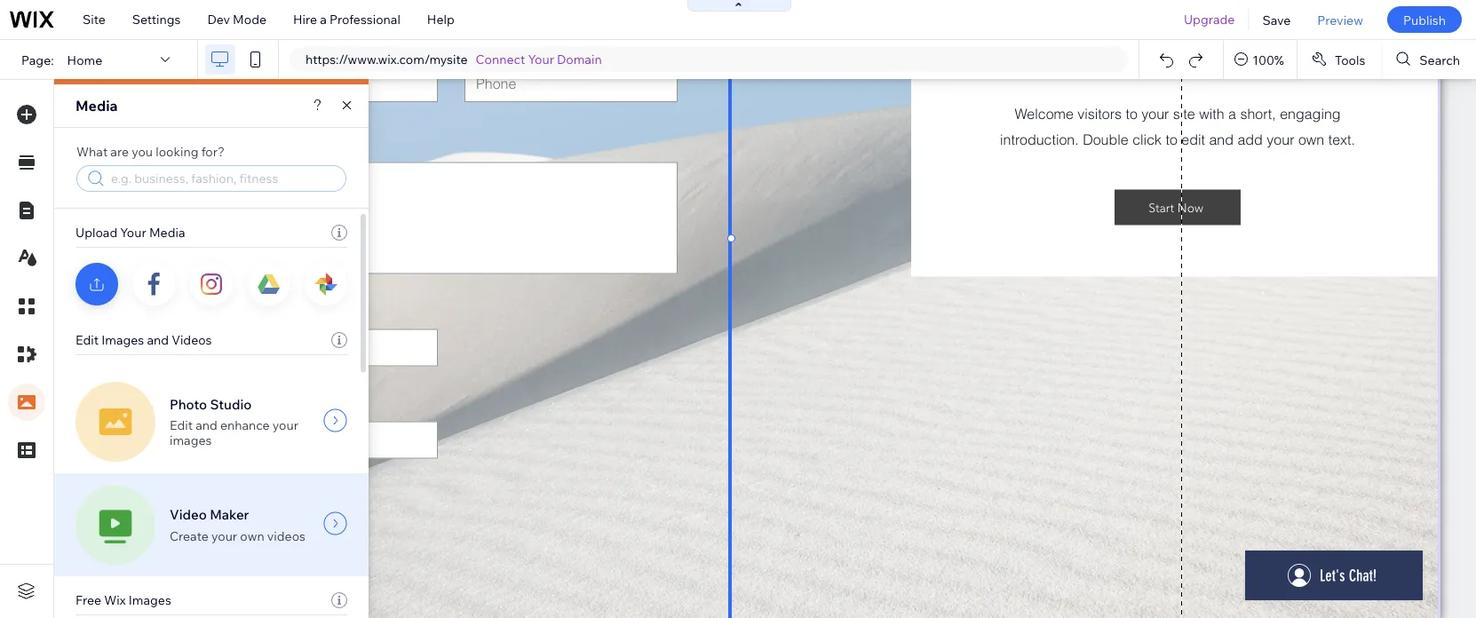 Task type: locate. For each thing, give the bounding box(es) containing it.
media right upload
[[149, 225, 185, 240]]

images left videos at the bottom left of the page
[[101, 332, 144, 348]]

site
[[83, 12, 106, 27]]

search
[[1420, 52, 1461, 67]]

0 vertical spatial and
[[147, 332, 169, 348]]

wix
[[104, 593, 126, 608]]

your left domain
[[528, 52, 554, 67]]

images
[[101, 332, 144, 348], [129, 593, 171, 608]]

and left videos at the bottom left of the page
[[147, 332, 169, 348]]

upgrade
[[1185, 12, 1236, 27]]

domain
[[557, 52, 602, 67]]

1 horizontal spatial your
[[273, 418, 299, 433]]

settings
[[132, 12, 181, 27]]

hire a professional
[[293, 12, 401, 27]]

images right 'wix'
[[129, 593, 171, 608]]

own
[[240, 528, 265, 544]]

media
[[76, 97, 118, 115], [149, 225, 185, 240]]

media up what
[[76, 97, 118, 115]]

0 vertical spatial media
[[76, 97, 118, 115]]

your down maker
[[211, 528, 237, 544]]

video maker create your own videos
[[170, 507, 306, 544]]

search button
[[1383, 40, 1477, 79]]

enhance
[[220, 418, 270, 433]]

your
[[273, 418, 299, 433], [211, 528, 237, 544]]

and down photo at the bottom left of page
[[196, 418, 218, 433]]

0 vertical spatial your
[[528, 52, 554, 67]]

home
[[67, 52, 102, 67]]

your right upload
[[120, 225, 146, 240]]

maker
[[210, 507, 249, 523]]

you
[[132, 144, 153, 160]]

1 vertical spatial edit
[[170, 418, 193, 433]]

1 horizontal spatial media
[[149, 225, 185, 240]]

1 vertical spatial your
[[211, 528, 237, 544]]

0 vertical spatial images
[[101, 332, 144, 348]]

1 vertical spatial and
[[196, 418, 218, 433]]

looking
[[156, 144, 199, 160]]

1 vertical spatial images
[[129, 593, 171, 608]]

what are you looking for?
[[76, 144, 225, 160]]

1 vertical spatial media
[[149, 225, 185, 240]]

0 horizontal spatial your
[[120, 225, 146, 240]]

are
[[111, 144, 129, 160]]

for?
[[201, 144, 225, 160]]

save button
[[1250, 0, 1305, 39]]

and
[[147, 332, 169, 348], [196, 418, 218, 433]]

your inside photo studio edit and enhance your images
[[273, 418, 299, 433]]

100% button
[[1225, 40, 1297, 79]]

https://www.wix.com/mysite
[[306, 52, 468, 67]]

0 horizontal spatial your
[[211, 528, 237, 544]]

free
[[76, 593, 101, 608]]

what
[[76, 144, 108, 160]]

0 vertical spatial edit
[[76, 332, 99, 348]]

edit
[[76, 332, 99, 348], [170, 418, 193, 433]]

your
[[528, 52, 554, 67], [120, 225, 146, 240]]

photo studio edit and enhance your images
[[170, 396, 299, 448]]

videos
[[267, 528, 306, 544]]

0 vertical spatial your
[[273, 418, 299, 433]]

1 horizontal spatial edit
[[170, 418, 193, 433]]

a
[[320, 12, 327, 27]]

0 horizontal spatial media
[[76, 97, 118, 115]]

1 horizontal spatial and
[[196, 418, 218, 433]]

upload your media
[[76, 225, 185, 240]]

1 horizontal spatial your
[[528, 52, 554, 67]]

edit inside photo studio edit and enhance your images
[[170, 418, 193, 433]]

your right enhance
[[273, 418, 299, 433]]

hire
[[293, 12, 317, 27]]

free wix images
[[76, 593, 171, 608]]

dev mode
[[207, 12, 267, 27]]

save
[[1263, 12, 1292, 27]]



Task type: vqa. For each thing, say whether or not it's contained in the screenshot.
"SAVE" button
yes



Task type: describe. For each thing, give the bounding box(es) containing it.
video
[[170, 507, 207, 523]]

and inside photo studio edit and enhance your images
[[196, 418, 218, 433]]

professional
[[330, 12, 401, 27]]

preview
[[1318, 12, 1364, 27]]

tools button
[[1298, 40, 1382, 79]]

connect
[[476, 52, 526, 67]]

https://www.wix.com/mysite connect your domain
[[306, 52, 602, 67]]

0 horizontal spatial edit
[[76, 332, 99, 348]]

preview button
[[1305, 0, 1377, 39]]

mode
[[233, 12, 267, 27]]

images
[[170, 433, 212, 448]]

photo
[[170, 396, 207, 413]]

1 vertical spatial your
[[120, 225, 146, 240]]

upload
[[76, 225, 118, 240]]

0 horizontal spatial and
[[147, 332, 169, 348]]

tools
[[1336, 52, 1366, 67]]

studio
[[210, 396, 252, 413]]

create
[[170, 528, 209, 544]]

e.g. business, fashion, fitness field
[[109, 170, 326, 188]]

100%
[[1253, 52, 1285, 67]]

videos
[[172, 332, 212, 348]]

help
[[427, 12, 455, 27]]

edit images and videos
[[76, 332, 212, 348]]

publish button
[[1388, 6, 1463, 33]]

publish
[[1404, 12, 1447, 27]]

your inside video maker create your own videos
[[211, 528, 237, 544]]

dev
[[207, 12, 230, 27]]



